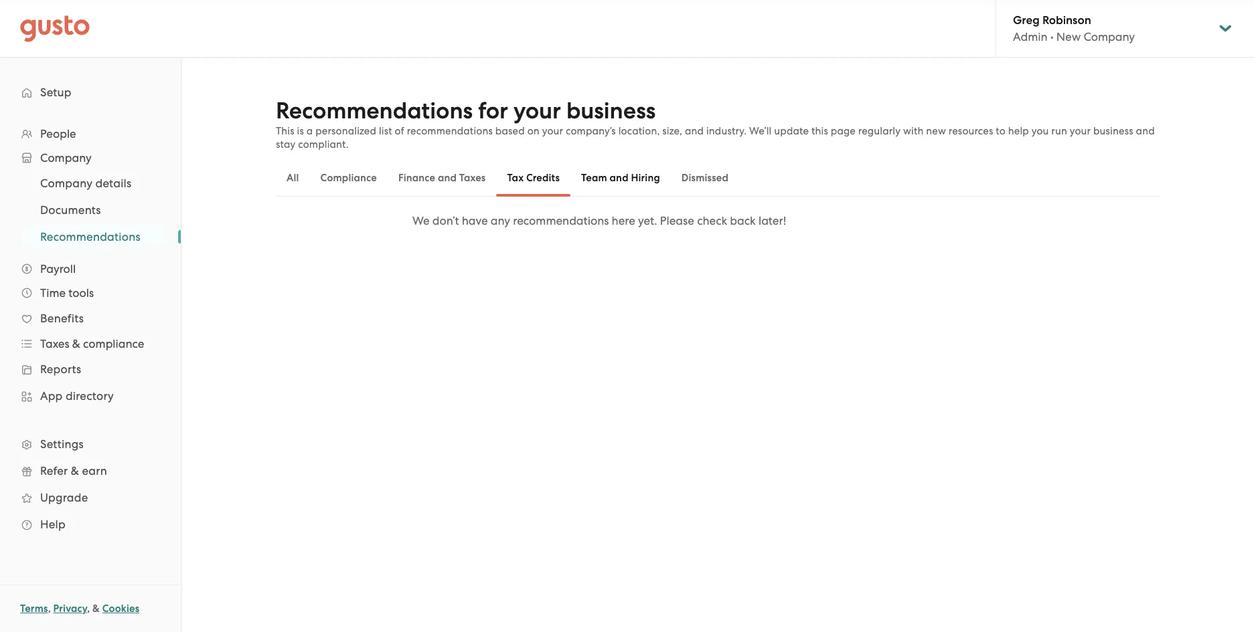 Task type: describe. For each thing, give the bounding box(es) containing it.
& for earn
[[71, 465, 79, 478]]

details
[[95, 177, 132, 190]]

team
[[581, 172, 607, 184]]

compliance button
[[310, 162, 388, 194]]

back
[[730, 214, 756, 228]]

size,
[[663, 125, 683, 137]]

credits
[[526, 172, 560, 184]]

time
[[40, 287, 66, 300]]

terms , privacy , & cookies
[[20, 603, 140, 616]]

location,
[[619, 125, 660, 137]]

cookies
[[102, 603, 140, 616]]

app directory link
[[13, 384, 167, 409]]

new
[[1057, 30, 1081, 44]]

finance and taxes button
[[388, 162, 497, 194]]

we
[[413, 214, 430, 228]]

all
[[287, 172, 299, 184]]

2 vertical spatial &
[[92, 603, 100, 616]]

recommendations for recommendations for your business this is a personalized list of recommendations based on your company's location, size, and industry. we'll update this page regularly with new resources to help you run your business and stay compliant.
[[276, 97, 473, 125]]

cookies button
[[102, 601, 140, 618]]

privacy
[[53, 603, 87, 616]]

1 , from the left
[[48, 603, 51, 616]]

company for company
[[40, 151, 92, 165]]

to
[[996, 125, 1006, 137]]

based
[[496, 125, 525, 137]]

recommendation categories for your business tab list
[[276, 159, 1160, 197]]

upgrade link
[[13, 486, 167, 510]]

you
[[1032, 125, 1049, 137]]

we don't have any recommendations here yet. please check back later!
[[413, 214, 786, 228]]

your right run
[[1070, 125, 1091, 137]]

taxes inside dropdown button
[[40, 338, 69, 351]]

help link
[[13, 513, 167, 537]]

company's
[[566, 125, 616, 137]]

any
[[491, 214, 510, 228]]

greg robinson admin • new company
[[1013, 13, 1135, 44]]

team and hiring button
[[571, 162, 671, 194]]

setup link
[[13, 80, 167, 104]]

payroll button
[[13, 257, 167, 281]]

please
[[660, 214, 695, 228]]

refer & earn link
[[13, 459, 167, 484]]

help
[[1009, 125, 1029, 137]]

0 vertical spatial business
[[567, 97, 656, 125]]

a
[[307, 125, 313, 137]]

2 , from the left
[[87, 603, 90, 616]]

recommendations inside recommendations for your business this is a personalized list of recommendations based on your company's location, size, and industry. we'll update this page regularly with new resources to help you run your business and stay compliant.
[[407, 125, 493, 137]]

industry.
[[707, 125, 747, 137]]

reports link
[[13, 358, 167, 382]]

have
[[462, 214, 488, 228]]

update
[[774, 125, 809, 137]]

company details link
[[24, 171, 167, 196]]

new
[[927, 125, 946, 137]]

compliant.
[[298, 139, 349, 151]]

recommendations for recommendations
[[40, 230, 141, 244]]

list containing people
[[0, 122, 181, 539]]

terms link
[[20, 603, 48, 616]]

admin
[[1013, 30, 1048, 44]]

hiring
[[631, 172, 660, 184]]

time tools
[[40, 287, 94, 300]]

greg
[[1013, 13, 1040, 27]]

upgrade
[[40, 492, 88, 505]]

taxes & compliance button
[[13, 332, 167, 356]]

on
[[528, 125, 540, 137]]

documents
[[40, 204, 101, 217]]

earn
[[82, 465, 107, 478]]

benefits
[[40, 312, 84, 326]]

benefits link
[[13, 307, 167, 331]]

privacy link
[[53, 603, 87, 616]]

recommendations for your business this is a personalized list of recommendations based on your company's location, size, and industry. we'll update this page regularly with new resources to help you run your business and stay compliant.
[[276, 97, 1155, 151]]

of
[[395, 125, 404, 137]]

gusto navigation element
[[0, 58, 181, 560]]

check
[[697, 214, 727, 228]]

setup
[[40, 86, 71, 99]]

stay
[[276, 139, 296, 151]]

payroll
[[40, 263, 76, 276]]

yet.
[[638, 214, 658, 228]]

your right on
[[542, 125, 563, 137]]

page
[[831, 125, 856, 137]]

we'll
[[750, 125, 772, 137]]

with
[[904, 125, 924, 137]]

for
[[478, 97, 508, 125]]

documents link
[[24, 198, 167, 222]]

list containing company details
[[0, 170, 181, 251]]

list
[[379, 125, 392, 137]]

finance
[[398, 172, 435, 184]]



Task type: vqa. For each thing, say whether or not it's contained in the screenshot.
"See" to the right
no



Task type: locate. For each thing, give the bounding box(es) containing it.
company inside "company details" 'link'
[[40, 177, 93, 190]]

your up on
[[514, 97, 561, 125]]

1 vertical spatial business
[[1094, 125, 1134, 137]]

compliance
[[321, 172, 377, 184]]

recommendations down the credits at top
[[513, 214, 609, 228]]

1 vertical spatial recommendations
[[513, 214, 609, 228]]

1 vertical spatial taxes
[[40, 338, 69, 351]]

recommendations inside gusto navigation 'element'
[[40, 230, 141, 244]]

1 list from the top
[[0, 122, 181, 539]]

&
[[72, 338, 80, 351], [71, 465, 79, 478], [92, 603, 100, 616]]

company button
[[13, 146, 167, 170]]

this
[[276, 125, 294, 137]]

is
[[297, 125, 304, 137]]

1 horizontal spatial recommendations
[[276, 97, 473, 125]]

recommendations up finance and taxes
[[407, 125, 493, 137]]

& left the earn
[[71, 465, 79, 478]]

•
[[1051, 30, 1054, 44]]

company
[[1084, 30, 1135, 44], [40, 151, 92, 165], [40, 177, 93, 190]]

regularly
[[859, 125, 901, 137]]

company for company details
[[40, 177, 93, 190]]

business right run
[[1094, 125, 1134, 137]]

company details
[[40, 177, 132, 190]]

tax
[[507, 172, 524, 184]]

1 horizontal spatial ,
[[87, 603, 90, 616]]

company inside the 'company' 'dropdown button'
[[40, 151, 92, 165]]

& inside 'link'
[[71, 465, 79, 478]]

don't
[[433, 214, 459, 228]]

tax credits
[[507, 172, 560, 184]]

recommendations link
[[24, 225, 167, 249]]

taxes inside button
[[459, 172, 486, 184]]

this
[[812, 125, 828, 137]]

0 vertical spatial taxes
[[459, 172, 486, 184]]

recommendations down documents link
[[40, 230, 141, 244]]

0 vertical spatial &
[[72, 338, 80, 351]]

settings link
[[13, 433, 167, 457]]

,
[[48, 603, 51, 616], [87, 603, 90, 616]]

robinson
[[1043, 13, 1092, 27]]

refer
[[40, 465, 68, 478]]

dismissed
[[682, 172, 729, 184]]

business up company's
[[567, 97, 656, 125]]

terms
[[20, 603, 48, 616]]

time tools button
[[13, 281, 167, 305]]

company inside greg robinson admin • new company
[[1084, 30, 1135, 44]]

taxes up have
[[459, 172, 486, 184]]

personalized
[[316, 125, 376, 137]]

1 vertical spatial &
[[71, 465, 79, 478]]

taxes up reports
[[40, 338, 69, 351]]

& down benefits link
[[72, 338, 80, 351]]

& left cookies button
[[92, 603, 100, 616]]

taxes & compliance
[[40, 338, 144, 351]]

all button
[[276, 162, 310, 194]]

app directory
[[40, 390, 114, 403]]

here
[[612, 214, 635, 228]]

tax credits button
[[497, 162, 571, 194]]

list
[[0, 122, 181, 539], [0, 170, 181, 251]]

0 vertical spatial recommendations
[[407, 125, 493, 137]]

people button
[[13, 122, 167, 146]]

0 horizontal spatial taxes
[[40, 338, 69, 351]]

, left cookies button
[[87, 603, 90, 616]]

and
[[685, 125, 704, 137], [1136, 125, 1155, 137], [438, 172, 457, 184], [610, 172, 629, 184]]

1 horizontal spatial business
[[1094, 125, 1134, 137]]

run
[[1052, 125, 1068, 137]]

& for compliance
[[72, 338, 80, 351]]

your
[[514, 97, 561, 125], [542, 125, 563, 137], [1070, 125, 1091, 137]]

0 horizontal spatial recommendations
[[40, 230, 141, 244]]

help
[[40, 518, 66, 532]]

company right new
[[1084, 30, 1135, 44]]

, left privacy
[[48, 603, 51, 616]]

& inside dropdown button
[[72, 338, 80, 351]]

team and hiring
[[581, 172, 660, 184]]

2 vertical spatial company
[[40, 177, 93, 190]]

tools
[[68, 287, 94, 300]]

taxes
[[459, 172, 486, 184], [40, 338, 69, 351]]

business
[[567, 97, 656, 125], [1094, 125, 1134, 137]]

company up the documents
[[40, 177, 93, 190]]

refer & earn
[[40, 465, 107, 478]]

directory
[[66, 390, 114, 403]]

people
[[40, 127, 76, 141]]

reports
[[40, 363, 81, 376]]

0 horizontal spatial recommendations
[[407, 125, 493, 137]]

1 vertical spatial company
[[40, 151, 92, 165]]

resources
[[949, 125, 994, 137]]

company down people
[[40, 151, 92, 165]]

1 horizontal spatial taxes
[[459, 172, 486, 184]]

dismissed button
[[671, 162, 739, 194]]

home image
[[20, 15, 90, 42]]

0 horizontal spatial ,
[[48, 603, 51, 616]]

0 horizontal spatial business
[[567, 97, 656, 125]]

0 vertical spatial recommendations
[[276, 97, 473, 125]]

1 horizontal spatial recommendations
[[513, 214, 609, 228]]

later!
[[759, 214, 786, 228]]

1 vertical spatial recommendations
[[40, 230, 141, 244]]

compliance
[[83, 338, 144, 351]]

finance and taxes
[[398, 172, 486, 184]]

recommendations up list
[[276, 97, 473, 125]]

app
[[40, 390, 63, 403]]

2 list from the top
[[0, 170, 181, 251]]

settings
[[40, 438, 84, 451]]

0 vertical spatial company
[[1084, 30, 1135, 44]]

recommendations inside recommendations for your business this is a personalized list of recommendations based on your company's location, size, and industry. we'll update this page regularly with new resources to help you run your business and stay compliant.
[[276, 97, 473, 125]]



